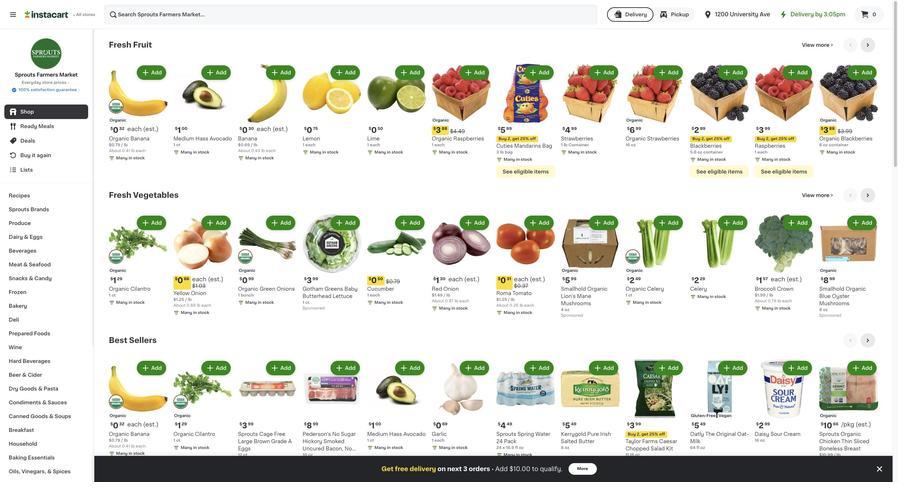 Task type: locate. For each thing, give the bounding box(es) containing it.
1 inside organic raspberries 1 each
[[432, 143, 434, 147]]

& left sauces
[[42, 400, 47, 405]]

2 view more button from the top
[[800, 188, 838, 203]]

eggs down produce link
[[30, 235, 43, 240]]

1 horizontal spatial celery
[[691, 287, 708, 292]]

0 vertical spatial 4
[[566, 126, 571, 134]]

1 24 from the top
[[497, 439, 503, 444]]

3 see eligible items button from the left
[[755, 166, 814, 178]]

see eligible items down 'raspberries 1 each'
[[762, 169, 808, 174]]

$3.88 original price: $3.99 element
[[820, 126, 879, 135]]

1 horizontal spatial hass
[[390, 432, 402, 437]]

free inside sprouts cage free large brown grade a eggs 12 ct
[[274, 432, 286, 437]]

0 horizontal spatial smallhold
[[561, 287, 587, 292]]

view more for 3
[[803, 42, 830, 48]]

blackberries up the 5.6
[[691, 143, 722, 149]]

0 horizontal spatial see eligible items
[[503, 169, 549, 174]]

$ 8 99 up blue
[[821, 277, 836, 284]]

in
[[193, 150, 197, 154], [323, 150, 326, 154], [387, 150, 391, 154], [452, 150, 456, 154], [581, 150, 585, 154], [840, 150, 843, 154], [129, 156, 132, 160], [258, 156, 262, 160], [517, 158, 520, 162], [710, 158, 714, 162], [775, 158, 779, 162], [710, 295, 714, 299], [129, 301, 132, 305], [258, 301, 262, 305], [387, 301, 391, 305], [646, 301, 650, 305], [452, 306, 456, 310], [775, 306, 779, 310], [193, 311, 197, 315], [517, 311, 520, 315], [193, 446, 197, 450], [387, 446, 391, 450], [452, 446, 456, 450], [129, 452, 132, 456], [517, 453, 520, 457]]

1 eligible from the left
[[514, 169, 533, 174]]

1 88 from the left
[[442, 127, 448, 131]]

sponsored badge image down blue
[[820, 314, 842, 318]]

each (est.) for $0.30 each (estimated) element
[[257, 126, 288, 132]]

0 horizontal spatial $ 1 29
[[110, 277, 122, 284]]

& inside meat & seafood link
[[23, 262, 28, 267]]

0 horizontal spatial delivery
[[626, 12, 648, 17]]

deals link
[[4, 134, 88, 148]]

each inside red onion $1.49 / lb about 0.87 lb each
[[460, 299, 470, 303]]

$ 3 99 up gotham
[[304, 277, 318, 284]]

oz
[[631, 143, 636, 147], [824, 143, 828, 147], [698, 150, 703, 154], [565, 308, 570, 312], [824, 308, 828, 312], [761, 439, 766, 443], [519, 446, 524, 450], [565, 446, 570, 450], [701, 446, 706, 450], [308, 453, 313, 457], [636, 453, 640, 457]]

2 $ 0 32 from the top
[[110, 422, 124, 430]]

0 inside $ 0 31 each (est.) $0.37 roma tomato $1.25 / lb about 0.25 lb each
[[501, 277, 506, 284]]

baking
[[9, 455, 27, 460]]

each inside banana $0.69 / lb about 0.43 lb each
[[266, 149, 276, 153]]

all
[[76, 13, 81, 17]]

caesar
[[660, 439, 678, 444]]

$ 5 49 for kerrygold
[[563, 422, 577, 430]]

cream
[[784, 432, 801, 437]]

1 organic banana $0.79 / lb about 0.41 lb each from the top
[[109, 136, 150, 153]]

5 up lion's
[[566, 277, 571, 284]]

fresh for fresh vegetables
[[109, 191, 131, 199]]

00
[[182, 127, 188, 131], [376, 422, 381, 426]]

2 item carousel region from the top
[[109, 188, 879, 328]]

1 vertical spatial $ 0 50
[[369, 277, 383, 284]]

buy 2, get 25% off up 'raspberries 1 each'
[[758, 137, 795, 141]]

$0.32 each (estimated) element for sellers
[[109, 421, 168, 431]]

$ 3 88 for $4.49
[[434, 126, 448, 134]]

organic banana $0.79 / lb about 0.41 lb each
[[109, 136, 150, 153], [109, 432, 150, 448]]

2 horizontal spatial items
[[793, 169, 808, 174]]

$ 3 88 left $3.99
[[821, 126, 835, 134]]

see eligible items down blackberries 5.6 oz container
[[697, 169, 743, 174]]

30 for 0
[[249, 127, 254, 131]]

free left vegan
[[707, 414, 716, 418]]

2 see eligible items button from the left
[[691, 166, 750, 178]]

0 horizontal spatial 88
[[442, 127, 448, 131]]

1 view more button from the top
[[800, 38, 838, 52]]

about inside broccoli crown $1.99 / lb about 0.79 lb each
[[755, 299, 768, 303]]

$ 1 29
[[110, 277, 122, 284], [175, 422, 187, 430]]

get free delivery on next 3 orders • add $10.00 to qualify.
[[382, 466, 563, 472]]

1 horizontal spatial $ 5 49
[[692, 422, 706, 430]]

irish
[[601, 432, 612, 437]]

3 item carousel region from the top
[[109, 333, 879, 476]]

99 up organic strawberries 16 oz
[[636, 127, 642, 131]]

2 eligible from the left
[[708, 169, 727, 174]]

container
[[829, 143, 849, 147], [704, 150, 724, 154]]

0 vertical spatial $ 1 29
[[110, 277, 122, 284]]

0 horizontal spatial $ 5 99
[[498, 126, 512, 134]]

1 mushrooms from the left
[[561, 301, 592, 306]]

eggs inside sprouts cage free large brown grade a eggs 12 ct
[[238, 446, 251, 451]]

0 horizontal spatial medium hass avocado 1 ct
[[174, 136, 232, 147]]

50 up cucumber
[[378, 277, 383, 281]]

1 see from the left
[[503, 169, 513, 174]]

1 vertical spatial $ 8 99
[[304, 422, 319, 430]]

& left soups
[[49, 414, 53, 419]]

2 $ 0 50 from the top
[[369, 277, 383, 284]]

1 items from the left
[[535, 169, 549, 174]]

& inside dairy & eggs link
[[24, 235, 28, 240]]

gluten-free vegan
[[691, 414, 732, 418]]

0 vertical spatial $0.32 each (estimated) element
[[109, 126, 168, 135]]

fl inside oatly the original oat- milk 64 fl oz
[[697, 446, 700, 450]]

10 down uncured
[[303, 453, 307, 457]]

0 vertical spatial hass
[[196, 136, 209, 141]]

(est.) inside $10.66 per package (estimated) element
[[856, 422, 872, 427]]

get up 'raspberries 1 each'
[[771, 137, 778, 141]]

$0.32 each (estimated) element for fruit
[[109, 126, 168, 135]]

•
[[492, 466, 494, 472]]

1 horizontal spatial blackberries
[[842, 136, 873, 141]]

onion inside red onion $1.49 / lb about 0.87 lb each
[[444, 287, 459, 292]]

hickory
[[303, 439, 323, 444]]

99 up bunch
[[249, 277, 254, 281]]

get for cuties
[[513, 137, 520, 141]]

3 up large
[[242, 422, 247, 430]]

1 $ 3 88 from the left
[[434, 126, 448, 134]]

1 horizontal spatial 30
[[440, 277, 446, 281]]

container inside organic blackberries 6 oz container
[[829, 143, 849, 147]]

$ 1 00
[[175, 126, 188, 134], [369, 422, 381, 430]]

3 see from the left
[[762, 169, 772, 174]]

breakfast
[[9, 428, 34, 433]]

1 horizontal spatial 88
[[830, 127, 835, 131]]

1 horizontal spatial eligible
[[708, 169, 727, 174]]

organic cilantro 1 ct
[[109, 287, 151, 297], [174, 432, 215, 443]]

1 view from the top
[[803, 42, 815, 48]]

taylor farms caesar chopped salad kit 11.15 oz
[[626, 439, 678, 457]]

/ inside red onion $1.49 / lb about 0.87 lb each
[[444, 293, 446, 297]]

0 vertical spatial $ 8 99
[[821, 277, 836, 284]]

$ 2 99 up daisy at bottom right
[[757, 422, 771, 430]]

item carousel region containing fresh fruit
[[109, 38, 879, 182]]

1 horizontal spatial 16
[[755, 439, 760, 443]]

oz right the 5.6
[[698, 150, 703, 154]]

sprouts for sprouts brands
[[9, 207, 29, 212]]

3 eligible from the left
[[773, 169, 792, 174]]

1200 university ave button
[[704, 4, 771, 25]]

0 horizontal spatial no
[[333, 432, 340, 437]]

bakery
[[9, 304, 27, 309]]

1 vertical spatial 0.41
[[122, 444, 130, 448]]

buy up the 5.6
[[693, 137, 701, 141]]

about inside $ 0 31 each (est.) $0.37 roma tomato $1.25 / lb about 0.25 lb each
[[497, 304, 509, 308]]

$ 4 49
[[498, 422, 513, 430]]

99 inside the $ 6 99
[[636, 127, 642, 131]]

buy up cuties
[[499, 137, 507, 141]]

0 vertical spatial 24
[[497, 439, 503, 444]]

thin
[[842, 439, 853, 444]]

49 up kerrygold
[[571, 422, 577, 426]]

0 vertical spatial item badge image
[[626, 249, 641, 264]]

0 vertical spatial $ 0 32
[[110, 126, 124, 134]]

1 horizontal spatial $ 3 88
[[821, 126, 835, 134]]

$ inside $ 0 31 each (est.) $0.37 roma tomato $1.25 / lb about 0.25 lb each
[[498, 277, 501, 281]]

$1.57 each (estimated) element
[[755, 276, 814, 285]]

$0.79 inside "element"
[[386, 279, 400, 284]]

see eligible items button down blackberries 5.6 oz container
[[691, 166, 750, 178]]

each (est.)
[[127, 126, 159, 132], [257, 126, 288, 132], [449, 276, 480, 282], [771, 276, 803, 282], [127, 422, 159, 427]]

sugar
[[341, 432, 356, 437]]

1 vertical spatial $0.32 each (estimated) element
[[109, 421, 168, 431]]

$ 2 99 for daisy sour cream
[[757, 422, 771, 430]]

candy
[[34, 276, 52, 281]]

1 celery from the left
[[648, 287, 665, 292]]

celery
[[648, 287, 665, 292], [691, 287, 708, 292]]

each
[[127, 126, 142, 132], [257, 126, 271, 132], [306, 143, 316, 147], [370, 143, 380, 147], [435, 143, 445, 147], [136, 149, 146, 153], [266, 149, 276, 153], [758, 150, 768, 154], [192, 276, 207, 282], [449, 276, 463, 282], [514, 276, 529, 282], [771, 276, 786, 282], [370, 293, 380, 297], [460, 299, 470, 303], [783, 299, 793, 303], [202, 304, 211, 308], [525, 304, 535, 308], [127, 422, 142, 427], [435, 439, 445, 443], [136, 444, 146, 448]]

view more
[[803, 42, 830, 48], [803, 193, 830, 198]]

1 inside cucumber 1 each
[[368, 293, 369, 297]]

5 for oatly the original oat- milk
[[695, 422, 700, 430]]

sprouts up chicken
[[820, 432, 840, 437]]

goods down condiments & sauces
[[31, 414, 48, 419]]

5 up kerrygold
[[566, 422, 571, 430]]

$ 0 50 up cucumber
[[369, 277, 383, 284]]

hard
[[9, 359, 21, 364]]

2 horizontal spatial sponsored badge image
[[820, 314, 842, 318]]

$ 3 99 up large
[[240, 422, 254, 430]]

each inside 'raspberries 1 each'
[[758, 150, 768, 154]]

mushrooms for 5
[[561, 301, 592, 306]]

49 for organic celery
[[636, 277, 641, 281]]

$ 3 99 up 'raspberries 1 each'
[[757, 126, 771, 134]]

99 up strawberries 1 lb container
[[572, 127, 577, 131]]

see down the 5.6
[[697, 169, 707, 174]]

more button
[[569, 463, 597, 475]]

& inside canned goods & soups link
[[49, 414, 53, 419]]

49 for sprouts spring water 24 pack
[[507, 422, 513, 426]]

$ 2 99
[[692, 126, 706, 134], [757, 422, 771, 430]]

sponsored badge image for 5
[[561, 314, 583, 318]]

0 horizontal spatial eligible
[[514, 169, 533, 174]]

eggs inside dairy & eggs link
[[30, 235, 43, 240]]

cuties
[[497, 143, 513, 149]]

1 vertical spatial item carousel region
[[109, 188, 879, 328]]

eligible down the cuties mandarins bag 3 lb bag
[[514, 169, 533, 174]]

10
[[824, 422, 833, 430], [303, 453, 307, 457]]

buy 2, get 25% off for raspberries
[[758, 137, 795, 141]]

25% up 'raspberries 1 each'
[[779, 137, 788, 141]]

1 vertical spatial 10
[[303, 453, 307, 457]]

many
[[181, 150, 192, 154], [310, 150, 322, 154], [375, 150, 386, 154], [439, 150, 451, 154], [569, 150, 580, 154], [827, 150, 839, 154], [116, 156, 128, 160], [245, 156, 257, 160], [504, 158, 516, 162], [698, 158, 709, 162], [763, 158, 774, 162], [698, 295, 709, 299], [116, 301, 128, 305], [245, 301, 257, 305], [375, 301, 386, 305], [633, 301, 645, 305], [439, 306, 451, 310], [763, 306, 774, 310], [181, 311, 192, 315], [504, 311, 516, 315], [181, 446, 192, 450], [375, 446, 386, 450], [439, 446, 451, 450], [116, 452, 128, 456], [504, 453, 516, 457]]

banana for fruit
[[131, 136, 150, 141]]

1 vertical spatial eggs
[[238, 446, 251, 451]]

1 vertical spatial 4
[[561, 308, 564, 312]]

25% for raspberries
[[779, 137, 788, 141]]

instacart logo image
[[25, 10, 68, 19]]

3 right the next
[[464, 466, 468, 472]]

30 inside $ 0 30
[[249, 127, 254, 131]]

deli link
[[4, 313, 88, 327]]

5 for smallhold organic lion's mane mushrooms
[[566, 277, 571, 284]]

2 $1.25 from the left
[[497, 298, 507, 302]]

buy 2, get 25% off up blackberries 5.6 oz container
[[693, 137, 730, 141]]

30 up red
[[440, 277, 446, 281]]

1 $ 0 50 from the top
[[369, 126, 383, 134]]

1 horizontal spatial eggs
[[238, 446, 251, 451]]

0 horizontal spatial 4
[[501, 422, 506, 430]]

smallhold for 5
[[561, 287, 587, 292]]

1 32 from the top
[[119, 127, 124, 131]]

$0.32 each (estimated) element
[[109, 126, 168, 135], [109, 421, 168, 431]]

2 88 from the left
[[830, 127, 835, 131]]

beverages inside beverages link
[[9, 248, 37, 253]]

1 horizontal spatial free
[[707, 414, 716, 418]]

sprouts inside "link"
[[15, 72, 35, 77]]

1 view more from the top
[[803, 42, 830, 48]]

49 up the organic celery 1 ct
[[636, 277, 641, 281]]

8 down blue
[[820, 308, 823, 312]]

buy 2, get 25% off for blackberries
[[693, 137, 730, 141]]

6 down $3.88 original price: $3.99 element
[[820, 143, 823, 147]]

each (est.) inside $0.30 each (estimated) element
[[257, 126, 288, 132]]

1 item carousel region from the top
[[109, 38, 879, 182]]

more for 1
[[817, 193, 830, 198]]

sprouts up pack
[[497, 432, 517, 437]]

bakery link
[[4, 299, 88, 313]]

2 items from the left
[[729, 169, 743, 174]]

16 inside daisy sour cream 16 oz
[[755, 439, 760, 443]]

lime 1 each
[[368, 136, 380, 147]]

0 vertical spatial view more
[[803, 42, 830, 48]]

2 vertical spatial item carousel region
[[109, 333, 879, 476]]

(est.) inside $1.57 each (estimated) element
[[787, 276, 803, 282]]

1 horizontal spatial cilantro
[[195, 432, 215, 437]]

get up farms
[[642, 433, 649, 437]]

& inside snacks & candy link
[[29, 276, 33, 281]]

oz down blue
[[824, 308, 828, 312]]

buy 2, get 25% off for cuties
[[499, 137, 536, 141]]

items for 2
[[729, 169, 743, 174]]

get for raspberries
[[771, 137, 778, 141]]

oz down salted
[[565, 446, 570, 450]]

2 fl from the left
[[697, 446, 700, 450]]

1 vertical spatial fresh
[[109, 191, 131, 199]]

2 $0.32 each (estimated) element from the top
[[109, 421, 168, 431]]

store
[[42, 81, 53, 85]]

29 inside $ 2 29
[[700, 277, 706, 281]]

2 horizontal spatial eligible
[[773, 169, 792, 174]]

2 50 from the top
[[378, 277, 383, 281]]

buy for blackberries
[[693, 137, 701, 141]]

2 strawberries from the left
[[648, 136, 680, 141]]

fl right 64
[[697, 446, 700, 450]]

1 horizontal spatial medium
[[368, 432, 388, 437]]

fresh left fruit
[[109, 41, 131, 49]]

salted
[[561, 439, 578, 444]]

1 $ 5 49 from the left
[[563, 422, 577, 430]]

2 see from the left
[[697, 169, 707, 174]]

88
[[442, 127, 448, 131], [830, 127, 835, 131]]

1 horizontal spatial items
[[729, 169, 743, 174]]

1 vertical spatial blackberries
[[691, 143, 722, 149]]

2 $ 5 49 from the left
[[692, 422, 706, 430]]

99 up pederson's
[[313, 422, 319, 426]]

0 horizontal spatial 16
[[626, 143, 630, 147]]

smallhold
[[561, 287, 587, 292], [820, 287, 845, 292]]

1 vertical spatial 24
[[497, 446, 502, 450]]

0 vertical spatial $0.79
[[109, 143, 120, 147]]

sprouts
[[15, 72, 35, 77], [9, 207, 29, 212], [238, 432, 258, 437], [497, 432, 517, 437], [820, 432, 840, 437]]

16 down daisy at bottom right
[[755, 439, 760, 443]]

oz down daisy at bottom right
[[761, 439, 766, 443]]

beer & cider
[[9, 373, 42, 378]]

treatment tracker modal dialog
[[94, 456, 893, 482]]

buy up 'raspberries 1 each'
[[758, 137, 766, 141]]

2 more from the top
[[817, 193, 830, 198]]

1 vertical spatial 00
[[376, 422, 381, 426]]

sprouts for sprouts cage free large brown grade a eggs 12 ct
[[238, 432, 258, 437]]

4 down lion's
[[561, 308, 564, 312]]

delivery inside button
[[626, 12, 648, 17]]

$3.99
[[838, 129, 853, 134]]

oz inside taylor farms caesar chopped salad kit 11.15 oz
[[636, 453, 640, 457]]

see for 5
[[503, 169, 513, 174]]

canned
[[9, 414, 29, 419]]

0 horizontal spatial 00
[[182, 127, 188, 131]]

0 horizontal spatial strawberries
[[561, 136, 594, 141]]

30 inside $ 1 30
[[440, 277, 446, 281]]

5 up oatly
[[695, 422, 700, 430]]

$1.25 inside $ 0 86 each (est.) $1.03 yellow onion $1.25 / lb about 0.69 lb each
[[174, 298, 184, 302]]

4 inside smallhold organic lion's mane mushrooms 4 oz
[[561, 308, 564, 312]]

1 horizontal spatial no
[[345, 446, 352, 451]]

1 vertical spatial organic banana $0.79 / lb about 0.41 lb each
[[109, 432, 150, 448]]

0 horizontal spatial raspberries
[[454, 136, 484, 141]]

$ 6 99
[[628, 126, 642, 134]]

banana $0.69 / lb about 0.43 lb each
[[238, 136, 276, 153]]

2 $ 3 88 from the left
[[821, 126, 835, 134]]

main content containing fresh fruit
[[94, 29, 893, 482]]

0 vertical spatial raspberries
[[454, 136, 484, 141]]

2 for buy 2, get 25% off
[[695, 126, 700, 134]]

daisy sour cream 16 oz
[[755, 432, 801, 443]]

mushrooms inside smallhold organic lion's mane mushrooms 4 oz
[[561, 301, 592, 306]]

see for 3
[[762, 169, 772, 174]]

milk
[[691, 439, 701, 444]]

beverages up cider
[[23, 359, 51, 364]]

mushrooms down oyster
[[820, 301, 850, 306]]

& right meat
[[23, 262, 28, 267]]

1 vertical spatial no
[[345, 446, 352, 451]]

more for 3
[[817, 42, 830, 48]]

0 vertical spatial $ 0 50
[[369, 126, 383, 134]]

each (est.) inside $1.30 each (estimated) element
[[449, 276, 480, 282]]

49
[[636, 277, 641, 281], [507, 422, 513, 426], [571, 422, 577, 426], [701, 422, 706, 426]]

0.69
[[187, 304, 196, 308]]

0 vertical spatial avocado
[[210, 136, 232, 141]]

$ 5 99 for smallhold organic lion's mane mushrooms
[[563, 277, 577, 284]]

organic blackberries 6 oz container
[[820, 136, 873, 147]]

$ 8 99
[[821, 277, 836, 284], [304, 422, 319, 430]]

88 left $4.49
[[442, 127, 448, 131]]

$1.25 down roma
[[497, 298, 507, 302]]

& left candy
[[29, 276, 33, 281]]

2 horizontal spatial see
[[762, 169, 772, 174]]

1 more from the top
[[817, 42, 830, 48]]

1 vertical spatial $ 1 00
[[369, 422, 381, 430]]

container right the 5.6
[[704, 150, 724, 154]]

0 horizontal spatial fl
[[516, 446, 518, 450]]

Search field
[[105, 5, 597, 24]]

oz inside smallhold organic lion's mane mushrooms 4 oz
[[565, 308, 570, 312]]

3 items from the left
[[793, 169, 808, 174]]

1 vertical spatial 6
[[820, 143, 823, 147]]

beverages down dairy & eggs
[[9, 248, 37, 253]]

1 horizontal spatial item badge image
[[626, 249, 641, 264]]

blackberries down $3.88 original price: $3.99 element
[[842, 136, 873, 141]]

1 horizontal spatial see eligible items button
[[691, 166, 750, 178]]

$ 0 50 up lime
[[369, 126, 383, 134]]

$ 0 86 each (est.) $1.03 yellow onion $1.25 / lb about 0.69 lb each
[[174, 276, 224, 308]]

50 up lime
[[378, 127, 383, 131]]

2 view from the top
[[803, 193, 815, 198]]

16 down the $ 6 99
[[626, 143, 630, 147]]

organic celery 1 ct
[[626, 287, 665, 297]]

1 vertical spatial avocado
[[404, 432, 426, 437]]

3 see eligible items from the left
[[762, 169, 808, 174]]

oz right 16.9
[[519, 446, 524, 450]]

sponsored badge image down the butterhead
[[303, 306, 325, 310]]

88 for $4.49
[[442, 127, 448, 131]]

99 up gotham
[[313, 277, 318, 281]]

lb
[[124, 143, 128, 147], [254, 143, 258, 147], [564, 143, 568, 147], [131, 149, 135, 153], [261, 149, 265, 153], [500, 150, 504, 154], [447, 293, 451, 297], [770, 293, 774, 297], [188, 298, 192, 302], [511, 298, 515, 302], [455, 299, 459, 303], [778, 299, 782, 303], [197, 304, 201, 308], [520, 304, 524, 308], [124, 439, 128, 443], [131, 444, 135, 448], [837, 453, 841, 457]]

2,
[[508, 137, 512, 141], [702, 137, 706, 141], [767, 137, 770, 141], [637, 433, 641, 437]]

organic inside smallhold organic lion's mane mushrooms 4 oz
[[588, 287, 608, 292]]

2 see eligible items from the left
[[697, 169, 743, 174]]

sponsored badge image for 8
[[820, 314, 842, 318]]

5 for buy 2, get 25% off
[[501, 126, 506, 134]]

2 vertical spatial 4
[[501, 422, 506, 430]]

1 horizontal spatial raspberries
[[755, 143, 786, 149]]

fl right 16.9
[[516, 446, 518, 450]]

sprouts farmers market logo image
[[30, 38, 62, 70]]

oz inside sprouts spring water 24 pack 24 x 16.9 fl oz
[[519, 446, 524, 450]]

1 0.41 from the top
[[122, 149, 130, 153]]

8 inside kerrygold pure irish salted butter 8 oz
[[561, 446, 564, 450]]

$ inside the $ 6 99
[[628, 127, 630, 131]]

0 horizontal spatial items
[[535, 169, 549, 174]]

4 for sprouts spring water 24 pack
[[501, 422, 506, 430]]

smallhold up lion's
[[561, 287, 587, 292]]

oyster
[[833, 294, 850, 299]]

1 vertical spatial 32
[[119, 422, 124, 426]]

2 mushrooms from the left
[[820, 301, 850, 306]]

view more for 1
[[803, 193, 830, 198]]

banana
[[131, 136, 150, 141], [238, 136, 257, 141], [131, 432, 150, 437]]

sprouts organic chicken thin sliced boneless breast $10.99 / lb
[[820, 432, 870, 457]]

organic inside organic blackberries 6 oz container
[[820, 136, 840, 141]]

4 for strawberries
[[566, 126, 571, 134]]

0 horizontal spatial $1.25
[[174, 298, 184, 302]]

11.15
[[626, 453, 635, 457]]

1200 university ave
[[716, 12, 771, 17]]

& inside beer & cider link
[[22, 373, 27, 378]]

0.41
[[122, 149, 130, 153], [122, 444, 130, 448]]

50 inside "element"
[[378, 277, 383, 281]]

hass
[[196, 136, 209, 141], [390, 432, 402, 437]]

2 0.41 from the top
[[122, 444, 130, 448]]

mushrooms down lion's
[[561, 301, 592, 306]]

$ inside $ 1 30
[[434, 277, 436, 281]]

$3.88 original price: $4.49 element
[[432, 126, 491, 135]]

1 fresh from the top
[[109, 41, 131, 49]]

item badge image
[[626, 249, 641, 264], [109, 395, 123, 409]]

vegetables
[[133, 191, 179, 199]]

see eligible items button down the cuties mandarins bag 3 lb bag
[[497, 166, 556, 178]]

oz down milk
[[701, 446, 706, 450]]

5 up cuties
[[501, 126, 506, 134]]

$ 0 75
[[304, 126, 318, 134]]

smallhold organic blue oyster mushrooms 8 oz
[[820, 287, 867, 312]]

product group
[[109, 64, 168, 163], [174, 64, 232, 157], [238, 64, 297, 163], [303, 64, 362, 157], [368, 64, 426, 157], [432, 64, 491, 157], [497, 64, 556, 178], [561, 64, 620, 157], [626, 64, 685, 148], [691, 64, 750, 178], [755, 64, 814, 178], [820, 64, 879, 157], [109, 214, 168, 307], [174, 214, 232, 318], [238, 214, 297, 307], [303, 214, 362, 312], [368, 214, 426, 307], [432, 214, 491, 313], [497, 214, 556, 318], [561, 214, 620, 320], [626, 214, 685, 307], [691, 214, 750, 301], [755, 214, 814, 313], [820, 214, 879, 320], [109, 360, 168, 458], [174, 360, 232, 452], [238, 360, 297, 467], [303, 360, 362, 474], [368, 360, 426, 452], [432, 360, 491, 452], [497, 360, 556, 460], [561, 360, 620, 451], [626, 360, 685, 472], [691, 360, 750, 451], [755, 360, 814, 444], [820, 360, 879, 464]]

frozen
[[9, 290, 26, 295]]

sprouts up everyday
[[15, 72, 35, 77]]

$4.49
[[450, 129, 465, 134]]

0 vertical spatial view
[[803, 42, 815, 48]]

0 horizontal spatial item badge image
[[109, 395, 123, 409]]

sponsored badge image
[[303, 306, 325, 310], [561, 314, 583, 318], [820, 314, 842, 318]]

household link
[[4, 437, 88, 451]]

0 horizontal spatial $ 8 99
[[304, 422, 319, 430]]

see eligible items button down 'raspberries 1 each'
[[755, 166, 814, 178]]

pure
[[588, 432, 599, 437]]

see down bag
[[503, 169, 513, 174]]

1 horizontal spatial $1.25
[[497, 298, 507, 302]]

each (est.) inside $1.57 each (estimated) element
[[771, 276, 803, 282]]

again
[[37, 153, 51, 158]]

2 view more from the top
[[803, 193, 830, 198]]

99 inside $ 0 99
[[249, 277, 254, 281]]

ct inside sprouts cage free large brown grade a eggs 12 ct
[[243, 453, 248, 457]]

0 inside "element"
[[372, 277, 377, 284]]

item badge image
[[109, 99, 123, 114], [109, 249, 123, 264], [238, 249, 253, 264], [174, 395, 188, 409]]

2 celery from the left
[[691, 287, 708, 292]]

2 smallhold from the left
[[820, 287, 845, 292]]

service type group
[[608, 7, 695, 22]]

0 horizontal spatial $ 5 49
[[563, 422, 577, 430]]

recipes
[[9, 193, 30, 198]]

1 $0.32 each (estimated) element from the top
[[109, 126, 168, 135]]

3 down cuties
[[497, 150, 499, 154]]

0 vertical spatial view more button
[[800, 38, 838, 52]]

1 smallhold from the left
[[561, 287, 587, 292]]

onion down "$1.03"
[[191, 291, 207, 296]]

0 horizontal spatial onion
[[191, 291, 207, 296]]

$ 3 88 inside the $3.88 original price: $4.49 element
[[434, 126, 448, 134]]

49 for oatly the original oat- milk
[[701, 422, 706, 426]]

16.9
[[506, 446, 515, 450]]

$ inside $ 0 30
[[240, 127, 242, 131]]

eligible down blackberries 5.6 oz container
[[708, 169, 727, 174]]

smallhold for 8
[[820, 287, 845, 292]]

smallhold inside smallhold organic blue oyster mushrooms 8 oz
[[820, 287, 845, 292]]

1 $1.25 from the left
[[174, 298, 184, 302]]

eligible for 5
[[514, 169, 533, 174]]

4
[[566, 126, 571, 134], [561, 308, 564, 312], [501, 422, 506, 430]]

garlic
[[432, 432, 447, 437]]

$ 3 88 for $3.99
[[821, 126, 835, 134]]

item carousel region containing fresh vegetables
[[109, 188, 879, 328]]

delivery for delivery
[[626, 12, 648, 17]]

hard beverages link
[[4, 354, 88, 368]]

sprouts for sprouts farmers market
[[15, 72, 35, 77]]

1 vertical spatial view
[[803, 193, 815, 198]]

1 horizontal spatial onion
[[444, 287, 459, 292]]

2 for organic celery
[[630, 277, 635, 284]]

each inside garlic 1 each
[[435, 439, 445, 443]]

main content
[[94, 29, 893, 482]]

None search field
[[104, 4, 598, 25]]

sour
[[771, 432, 783, 437]]

0 vertical spatial 16
[[626, 143, 630, 147]]

49 down the gluten-
[[701, 422, 706, 426]]

container down $3.99
[[829, 143, 849, 147]]

$ 4 99
[[563, 126, 577, 134]]

2 horizontal spatial 29
[[700, 277, 706, 281]]

0 vertical spatial 32
[[119, 127, 124, 131]]

sprouts inside sprouts organic chicken thin sliced boneless breast $10.99 / lb
[[820, 432, 840, 437]]

oz inside blackberries 5.6 oz container
[[698, 150, 703, 154]]

0 vertical spatial container
[[829, 143, 849, 147]]

$ 5 99 for buy 2, get 25% off
[[498, 126, 512, 134]]

1 see eligible items from the left
[[503, 169, 549, 174]]

49 inside $ 4 49
[[507, 422, 513, 426]]

0 vertical spatial beverages
[[9, 248, 37, 253]]

2 vertical spatial $0.79
[[109, 439, 120, 443]]

24 up x
[[497, 439, 503, 444]]

1 horizontal spatial $ 8 99
[[821, 277, 836, 284]]

99 inside $ 4 99
[[572, 127, 577, 131]]

sponsored badge image for 3
[[303, 306, 325, 310]]

2 fresh from the top
[[109, 191, 131, 199]]

29
[[117, 277, 122, 281], [700, 277, 706, 281], [182, 422, 187, 426]]

$ 3 99
[[757, 126, 771, 134], [304, 277, 318, 284], [240, 422, 254, 430], [628, 422, 642, 430]]

25% up mandarins
[[521, 137, 529, 141]]

item carousel region
[[109, 38, 879, 182], [109, 188, 879, 328], [109, 333, 879, 476]]

$ 5 99 up cuties
[[498, 126, 512, 134]]

2 32 from the top
[[119, 422, 124, 426]]

smallhold inside smallhold organic lion's mane mushrooms 4 oz
[[561, 287, 587, 292]]

oz inside organic strawberries 16 oz
[[631, 143, 636, 147]]

$0.31 each (estimated) original price: $0.37 element
[[497, 276, 556, 290]]

& inside "dry goods & pasta" link
[[38, 386, 42, 391]]

$0.79
[[109, 143, 120, 147], [386, 279, 400, 284], [109, 439, 120, 443]]

0 horizontal spatial celery
[[648, 287, 665, 292]]

1 $ 0 32 from the top
[[110, 126, 124, 134]]

0.41 for best
[[122, 444, 130, 448]]

2, for raspberries
[[767, 137, 770, 141]]

0 horizontal spatial $ 1 00
[[175, 126, 188, 134]]

items
[[535, 169, 549, 174], [729, 169, 743, 174], [793, 169, 808, 174]]

1 vertical spatial $ 5 99
[[563, 277, 577, 284]]

condiments & sauces
[[9, 400, 67, 405]]

(est.) inside $1.30 each (estimated) element
[[465, 276, 480, 282]]

0 vertical spatial 0.41
[[122, 149, 130, 153]]

2 organic banana $0.79 / lb about 0.41 lb each from the top
[[109, 432, 150, 448]]

goods for dry
[[20, 386, 37, 391]]

lb inside the cuties mandarins bag 3 lb bag
[[500, 150, 504, 154]]

1 fl from the left
[[516, 446, 518, 450]]

1 vertical spatial beverages
[[23, 359, 51, 364]]

get up cuties
[[513, 137, 520, 141]]

1 see eligible items button from the left
[[497, 166, 556, 178]]

2, up cuties
[[508, 137, 512, 141]]

25% up blackberries 5.6 oz container
[[715, 137, 723, 141]]

sellers
[[129, 337, 157, 344]]

$ 0 32 for best sellers
[[110, 422, 124, 430]]

sponsored badge image down lion's
[[561, 314, 583, 318]]

2, up taylor
[[637, 433, 641, 437]]

$ 3 88 inside $3.88 original price: $3.99 element
[[821, 126, 835, 134]]

off for cuties
[[530, 137, 536, 141]]

oz down uncured
[[308, 453, 313, 457]]

0.25
[[510, 304, 519, 308]]

(est.) inside $ 0 31 each (est.) $0.37 roma tomato $1.25 / lb about 0.25 lb each
[[530, 276, 546, 282]]

$ 8 99 up pederson's
[[304, 422, 319, 430]]

2, for cuties
[[508, 137, 512, 141]]



Task type: describe. For each thing, give the bounding box(es) containing it.
items for 5
[[535, 169, 549, 174]]

university
[[730, 12, 759, 17]]

hard beverages
[[9, 359, 51, 364]]

delivery by 3:05pm link
[[780, 10, 846, 19]]

see eligible items for 5
[[503, 169, 549, 174]]

sprouts cage free large brown grade a eggs 12 ct
[[238, 432, 292, 457]]

1 vertical spatial medium hass avocado 1 ct
[[368, 432, 426, 443]]

each inside organic raspberries 1 each
[[435, 143, 445, 147]]

99 up 'raspberries 1 each'
[[765, 127, 771, 131]]

2 for celery
[[695, 277, 700, 284]]

blackberries inside organic blackberries 6 oz container
[[842, 136, 873, 141]]

1 inside lemon 1 each
[[303, 143, 305, 147]]

view more button for 3
[[800, 38, 838, 52]]

organic inside organic strawberries 16 oz
[[626, 136, 646, 141]]

$ inside $ 10 66
[[821, 422, 824, 426]]

celery inside the organic celery 1 ct
[[648, 287, 665, 292]]

ct inside the organic celery 1 ct
[[629, 293, 633, 297]]

sprouts for sprouts organic chicken thin sliced boneless breast $10.99 / lb
[[820, 432, 840, 437]]

8 inside smallhold organic blue oyster mushrooms 8 oz
[[820, 308, 823, 312]]

25% for blackberries
[[715, 137, 723, 141]]

onions
[[277, 287, 295, 292]]

buy for cuties
[[499, 137, 507, 141]]

banana inside banana $0.69 / lb about 0.43 lb each
[[238, 136, 257, 141]]

oz inside kerrygold pure irish salted butter 8 oz
[[565, 446, 570, 450]]

shop link
[[4, 105, 88, 119]]

25% up farms
[[650, 433, 659, 437]]

delivery by 3:05pm
[[791, 12, 846, 17]]

get for blackberries
[[707, 137, 714, 141]]

$1.30 each (estimated) element
[[432, 276, 491, 285]]

see eligible items button for 5
[[497, 166, 556, 178]]

oz inside smallhold organic blue oyster mushrooms 8 oz
[[824, 308, 828, 312]]

$0.30 each (estimated) element
[[238, 126, 297, 135]]

condiments
[[9, 400, 41, 405]]

99 up cuties
[[507, 127, 512, 131]]

0.41 for fresh
[[122, 149, 130, 153]]

3 up 'raspberries 1 each'
[[759, 126, 765, 134]]

ready meals link
[[4, 119, 88, 134]]

container
[[569, 143, 589, 147]]

yellow
[[174, 291, 190, 296]]

oz inside oatly the original oat- milk 64 fl oz
[[701, 446, 706, 450]]

view more button for 1
[[800, 188, 838, 203]]

0 vertical spatial $ 1 00
[[175, 126, 188, 134]]

organic inside "organic green onions 1 bunch"
[[238, 287, 259, 292]]

canned goods & soups
[[9, 414, 71, 419]]

each inside lemon 1 each
[[306, 143, 316, 147]]

$ 0 32 for fresh fruit
[[110, 126, 124, 134]]

off for blackberries
[[724, 137, 730, 141]]

$0.79 for 0
[[109, 143, 120, 147]]

sprouts for sprouts spring water 24 pack 24 x 16.9 fl oz
[[497, 432, 517, 437]]

1 strawberries from the left
[[561, 136, 594, 141]]

2 for daisy sour cream
[[759, 422, 764, 430]]

dry goods & pasta
[[9, 386, 58, 391]]

fresh for fresh fruit
[[109, 41, 131, 49]]

$ inside $ 1 57
[[757, 277, 759, 281]]

1 vertical spatial medium
[[368, 432, 388, 437]]

0 vertical spatial free
[[707, 414, 716, 418]]

essentials
[[28, 455, 55, 460]]

strawberries inside organic strawberries 16 oz
[[648, 136, 680, 141]]

broccoli
[[755, 287, 776, 292]]

see eligible items button for 3
[[755, 166, 814, 178]]

3 inside get free delivery on next 3 orders • add $10.00 to qualify.
[[464, 466, 468, 472]]

$1.25 for yellow onion
[[174, 298, 184, 302]]

organic inside sprouts organic chicken thin sliced boneless breast $10.99 / lb
[[841, 432, 862, 437]]

baking essentials
[[9, 455, 55, 460]]

red onion $1.49 / lb about 0.87 lb each
[[432, 287, 470, 303]]

1 horizontal spatial organic cilantro 1 ct
[[174, 432, 215, 443]]

32 for best
[[119, 422, 124, 426]]

crown
[[778, 287, 794, 292]]

blackberries inside blackberries 5.6 oz container
[[691, 143, 722, 149]]

0 vertical spatial organic cilantro 1 ct
[[109, 287, 151, 297]]

$ inside $ 0 86 each (est.) $1.03 yellow onion $1.25 / lb about 0.69 lb each
[[175, 277, 178, 281]]

see eligible items for 3
[[762, 169, 808, 174]]

30 for 1
[[440, 277, 446, 281]]

75
[[313, 127, 318, 131]]

see for 2
[[697, 169, 707, 174]]

0 vertical spatial cilantro
[[131, 287, 151, 292]]

0 inside button
[[873, 12, 877, 17]]

6 inside 'product' group
[[630, 126, 635, 134]]

lettuce
[[333, 294, 353, 299]]

49 for kerrygold pure irish salted butter
[[571, 422, 577, 426]]

1 horizontal spatial 29
[[182, 422, 187, 426]]

99 up blackberries 5.6 oz container
[[700, 127, 706, 131]]

everyday store prices link
[[22, 80, 71, 86]]

soups
[[55, 414, 71, 419]]

$ inside $ 4 49
[[498, 422, 501, 426]]

a
[[288, 439, 292, 444]]

57
[[764, 277, 769, 281]]

dry goods & pasta link
[[4, 382, 88, 396]]

boneless
[[820, 446, 844, 451]]

get
[[382, 466, 394, 472]]

household
[[9, 442, 37, 447]]

organic inside the organic celery 1 ct
[[626, 287, 646, 292]]

$0.79 for 8
[[109, 439, 120, 443]]

sprouts spring water 24 pack 24 x 16.9 fl oz
[[497, 432, 551, 450]]

by
[[816, 12, 823, 17]]

69
[[442, 422, 448, 426]]

$ inside $ 2 49
[[628, 277, 630, 281]]

& inside condiments & sauces link
[[42, 400, 47, 405]]

items for 3
[[793, 169, 808, 174]]

1 vertical spatial cilantro
[[195, 432, 215, 437]]

cuties mandarins bag 3 lb bag
[[497, 143, 553, 154]]

$ 5 49 for oatly
[[692, 422, 706, 430]]

1 horizontal spatial $ 1 29
[[175, 422, 187, 430]]

16 inside organic strawberries 16 oz
[[626, 143, 630, 147]]

item badge image for organic banana
[[109, 395, 123, 409]]

1 inside the organic celery 1 ct
[[626, 293, 628, 297]]

product group containing 6
[[626, 64, 685, 148]]

raspberries inside organic raspberries 1 each
[[454, 136, 484, 141]]

$ inside $ 0 99
[[240, 277, 242, 281]]

0 horizontal spatial medium
[[174, 136, 194, 141]]

/ inside $ 0 31 each (est.) $0.37 roma tomato $1.25 / lb about 0.25 lb each
[[508, 298, 510, 302]]

/pkg
[[842, 422, 855, 427]]

lb inside sprouts organic chicken thin sliced boneless breast $10.99 / lb
[[837, 453, 841, 457]]

99 up daisy at bottom right
[[765, 422, 771, 426]]

99 up lion's
[[571, 277, 577, 281]]

100%
[[19, 88, 30, 92]]

1 vertical spatial raspberries
[[755, 143, 786, 149]]

beer
[[9, 373, 21, 378]]

view for 1
[[803, 193, 815, 198]]

$0.50 original price: $0.79 element
[[368, 276, 426, 285]]

25% for cuties
[[521, 137, 529, 141]]

10 inside 'product' group
[[824, 422, 833, 430]]

mushrooms for 8
[[820, 301, 850, 306]]

/ inside banana $0.69 / lb about 0.43 lb each
[[251, 143, 253, 147]]

baby
[[345, 287, 358, 292]]

100% satisfaction guarantee
[[19, 88, 77, 92]]

spices
[[53, 469, 71, 474]]

add inside get free delivery on next 3 orders • add $10.00 to qualify.
[[496, 466, 508, 472]]

meat & seafood link
[[4, 258, 88, 272]]

$ 2 99 for buy 2, get 25% off
[[692, 126, 706, 134]]

6 inside organic blackberries 6 oz container
[[820, 143, 823, 147]]

delivery for delivery by 3:05pm
[[791, 12, 815, 17]]

grade
[[271, 439, 287, 444]]

2, for blackberries
[[702, 137, 706, 141]]

1 inside 'raspberries 1 each'
[[755, 150, 757, 154]]

mandarins
[[515, 143, 541, 149]]

$0.69
[[238, 143, 250, 147]]

wine link
[[4, 341, 88, 354]]

red
[[432, 287, 442, 292]]

sprouts farmers market
[[15, 72, 78, 77]]

$0.86 each (estimated) original price: $1.03 element
[[174, 276, 232, 290]]

oat-
[[738, 432, 749, 437]]

$ 8 99 for pederson's no sugar hickory smoked uncured bacon, no gestation crates
[[304, 422, 319, 430]]

eligible for 2
[[708, 169, 727, 174]]

smoked
[[324, 439, 345, 444]]

view for 3
[[803, 42, 815, 48]]

66
[[834, 422, 839, 426]]

orders
[[469, 466, 490, 472]]

item carousel region containing best sellers
[[109, 333, 879, 476]]

lists
[[20, 167, 33, 172]]

0 inside $ 0 86 each (est.) $1.03 yellow onion $1.25 / lb about 0.69 lb each
[[178, 277, 183, 284]]

pack
[[504, 439, 517, 444]]

88 for $3.99
[[830, 127, 835, 131]]

garlic 1 each
[[432, 432, 447, 443]]

meat
[[9, 262, 22, 267]]

$0.37
[[514, 284, 529, 289]]

qualify.
[[540, 466, 563, 472]]

off for raspberries
[[789, 137, 795, 141]]

bag
[[543, 143, 553, 149]]

3 left $4.49
[[436, 126, 441, 134]]

(est.) inside $0.30 each (estimated) element
[[273, 126, 288, 132]]

eligible for 3
[[773, 169, 792, 174]]

oz inside daisy sour cream 16 oz
[[761, 439, 766, 443]]

lemon
[[303, 136, 320, 141]]

each inside broccoli crown $1.99 / lb about 0.79 lb each
[[783, 299, 793, 303]]

99 up large
[[248, 422, 254, 426]]

$ inside $ 2 29
[[692, 277, 695, 281]]

32 for fresh
[[119, 127, 124, 131]]

buy up taylor
[[628, 433, 636, 437]]

uncured
[[303, 446, 325, 451]]

oz inside organic blackberries 6 oz container
[[824, 143, 828, 147]]

onion inside $ 0 86 each (est.) $1.03 yellow onion $1.25 / lb about 0.69 lb each
[[191, 291, 207, 296]]

goods for canned
[[31, 414, 48, 419]]

each inside lime 1 each
[[370, 143, 380, 147]]

buy left the it on the top of the page
[[20, 153, 31, 158]]

meat & seafood
[[9, 262, 51, 267]]

1 inside lime 1 each
[[368, 143, 369, 147]]

beer & cider link
[[4, 368, 88, 382]]

product group containing 10
[[820, 360, 879, 464]]

oils, vinegars, & spices link
[[4, 465, 88, 479]]

see eligible items button for 2
[[691, 166, 750, 178]]

$ 8 99 for smallhold organic blue oyster mushrooms
[[821, 277, 836, 284]]

1 inside "organic green onions 1 bunch"
[[238, 293, 240, 297]]

delivery button
[[608, 7, 654, 22]]

dairy & eggs
[[9, 235, 43, 240]]

99 up taylor
[[636, 422, 642, 426]]

0 horizontal spatial hass
[[196, 136, 209, 141]]

banana for sellers
[[131, 432, 150, 437]]

3 left $3.99
[[824, 126, 829, 134]]

about inside red onion $1.49 / lb about 0.87 lb each
[[432, 299, 444, 303]]

1 50 from the top
[[378, 127, 383, 131]]

buy 2, get 25% off up farms
[[628, 433, 666, 437]]

cucumber
[[368, 287, 394, 292]]

deals
[[20, 138, 35, 143]]

/ inside broccoli crown $1.99 / lb about 0.79 lb each
[[767, 293, 769, 297]]

beverages inside hard beverages link
[[23, 359, 51, 364]]

guarantee
[[56, 88, 77, 92]]

$ inside "element"
[[369, 277, 372, 281]]

1 inside strawberries 1 lb container
[[561, 143, 563, 147]]

see eligible items for 2
[[697, 169, 743, 174]]

1 horizontal spatial 00
[[376, 422, 381, 426]]

0 vertical spatial no
[[333, 432, 340, 437]]

3 up taylor
[[630, 422, 635, 430]]

to
[[532, 466, 539, 472]]

beverages link
[[4, 244, 88, 258]]

5 for kerrygold pure irish salted butter
[[566, 422, 571, 430]]

$ inside $ 0 75
[[304, 127, 307, 131]]

each (est.) for $1.57 each (estimated) element
[[771, 276, 803, 282]]

chicken
[[820, 439, 841, 444]]

meals
[[38, 124, 54, 129]]

$1.25 for roma tomato
[[497, 298, 507, 302]]

prepared foods
[[9, 331, 50, 336]]

fl inside sprouts spring water 24 pack 24 x 16.9 fl oz
[[516, 446, 518, 450]]

condiments & sauces link
[[4, 396, 88, 410]]

chopped
[[626, 446, 650, 451]]

farms
[[643, 439, 658, 444]]

organic banana $0.79 / lb about 0.41 lb each for fresh
[[109, 136, 150, 153]]

on
[[438, 466, 446, 472]]

blue
[[820, 294, 831, 299]]

each inside cucumber 1 each
[[370, 293, 380, 297]]

x
[[503, 446, 505, 450]]

0 button
[[855, 6, 885, 23]]

8 up blue
[[824, 277, 829, 284]]

2 24 from the top
[[497, 446, 502, 450]]

organic inside smallhold organic blue oyster mushrooms 8 oz
[[846, 287, 867, 292]]

lb inside strawberries 1 lb container
[[564, 143, 568, 147]]

0 horizontal spatial avocado
[[210, 136, 232, 141]]

free
[[395, 466, 409, 472]]

cucumber 1 each
[[368, 287, 394, 297]]

buy for raspberries
[[758, 137, 766, 141]]

$ 3 99 up taylor
[[628, 422, 642, 430]]

ready meals button
[[4, 119, 88, 134]]

$10.66 per package (estimated) element
[[820, 421, 879, 431]]

$ 0 31 each (est.) $0.37 roma tomato $1.25 / lb about 0.25 lb each
[[497, 276, 546, 308]]

ct inside gotham greens baby butterhead lettuce 1 ct
[[306, 301, 310, 305]]

1 horizontal spatial $ 1 00
[[369, 422, 381, 430]]

(est.) inside $ 0 86 each (est.) $1.03 yellow onion $1.25 / lb about 0.69 lb each
[[208, 276, 224, 282]]

organic inside organic raspberries 1 each
[[432, 136, 452, 141]]

8 up pederson's
[[307, 422, 312, 430]]

sliced
[[854, 439, 870, 444]]

99 up blue
[[830, 277, 836, 281]]

0 horizontal spatial 29
[[117, 277, 122, 281]]

organic banana $0.79 / lb about 0.41 lb each for best
[[109, 432, 150, 448]]

& inside oils, vinegars, & spices link
[[47, 469, 52, 474]]

$ inside $ 4 99
[[563, 127, 566, 131]]

snacks & candy link
[[4, 272, 88, 285]]

blackberries 5.6 oz container
[[691, 143, 724, 154]]

each (est.) for $1.30 each (estimated) element
[[449, 276, 480, 282]]

3 up gotham
[[307, 277, 312, 284]]

$ 0 50 inside $0.50 original price: $0.79 "element"
[[369, 277, 383, 284]]

/ inside $ 0 86 each (est.) $1.03 yellow onion $1.25 / lb about 0.69 lb each
[[185, 298, 187, 302]]

$ 0 30
[[240, 126, 254, 134]]

$ inside the $ 0 69
[[434, 422, 436, 426]]

item badge image for organic celery
[[626, 249, 641, 264]]



Task type: vqa. For each thing, say whether or not it's contained in the screenshot.
Lower fees on $10+ In-store prices for CVS®
no



